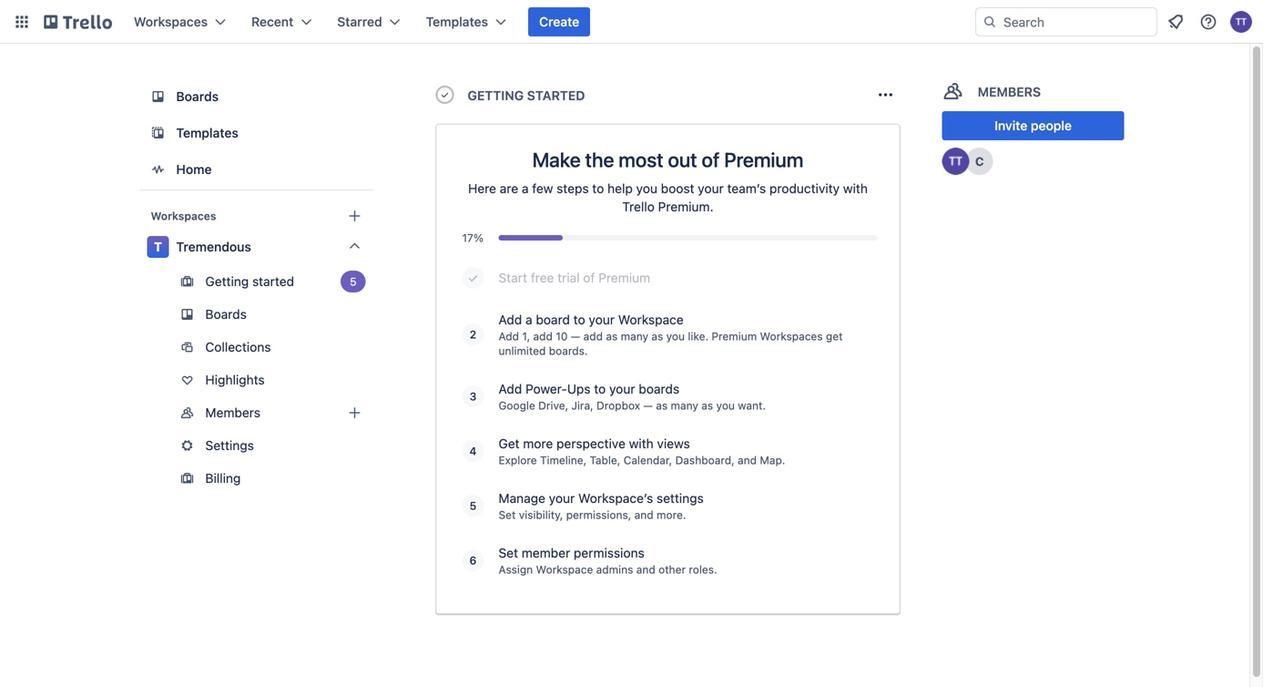 Task type: vqa. For each thing, say whether or not it's contained in the screenshot.
"to" corresponding to Backlog
no



Task type: locate. For each thing, give the bounding box(es) containing it.
settings link
[[140, 431, 373, 460]]

1 vertical spatial boards link
[[140, 300, 373, 329]]

2
[[470, 328, 477, 341]]

1 vertical spatial you
[[667, 330, 685, 343]]

workspace down member
[[536, 563, 594, 576]]

boards down getting
[[206, 307, 247, 322]]

workspace
[[619, 312, 684, 327], [536, 563, 594, 576]]

set inside set member permissions assign workspace admins and other roles.
[[499, 545, 519, 560]]

you inside here are a few steps to help you boost your team's productivity with trello premium.
[[637, 181, 658, 196]]

terry turtle (terryturtle) image
[[1231, 11, 1253, 33]]

a
[[522, 181, 529, 196], [526, 312, 533, 327]]

other
[[659, 563, 686, 576]]

add a board to your workspace add 1, add 10 — add as many as you like. premium workspaces get unlimited boards.
[[499, 312, 843, 357]]

people
[[1032, 118, 1073, 133]]

boards link up templates link
[[140, 80, 373, 113]]

add image
[[344, 402, 366, 424]]

many up boards
[[621, 330, 649, 343]]

1 horizontal spatial many
[[671, 399, 699, 412]]

explore
[[499, 454, 537, 467]]

1 add from the top
[[499, 312, 522, 327]]

2 vertical spatial add
[[499, 381, 522, 396]]

and left other
[[637, 563, 656, 576]]

0 vertical spatial with
[[844, 181, 868, 196]]

3 add from the top
[[499, 381, 522, 396]]

and
[[738, 454, 757, 467], [635, 509, 654, 521], [637, 563, 656, 576]]

workspaces left get
[[760, 330, 823, 343]]

you inside add power-ups to your boards google drive, jira, dropbox — as many as you want.
[[717, 399, 735, 412]]

of
[[702, 148, 720, 171], [584, 270, 595, 285]]

2 horizontal spatial you
[[717, 399, 735, 412]]

0 vertical spatial —
[[571, 330, 581, 343]]

17
[[462, 231, 474, 244]]

table,
[[590, 454, 621, 467]]

2 vertical spatial to
[[594, 381, 606, 396]]

template board image
[[147, 122, 169, 144]]

add inside add power-ups to your boards google drive, jira, dropbox — as many as you want.
[[499, 381, 522, 396]]

your up premium.
[[698, 181, 724, 196]]

0 vertical spatial add
[[499, 312, 522, 327]]

templates link
[[140, 117, 373, 149]]

starred
[[337, 14, 382, 29]]

getting started
[[206, 274, 294, 289]]

1 vertical spatial of
[[584, 270, 595, 285]]

with right the productivity
[[844, 181, 868, 196]]

started
[[252, 274, 294, 289]]

here are a few steps to help you boost your team's productivity with trello premium.
[[468, 181, 868, 214]]

0 vertical spatial boards link
[[140, 80, 373, 113]]

0 vertical spatial many
[[621, 330, 649, 343]]

ups
[[568, 381, 591, 396]]

make
[[533, 148, 581, 171]]

2 vertical spatial and
[[637, 563, 656, 576]]

—
[[571, 330, 581, 343], [644, 399, 653, 412]]

2 vertical spatial workspaces
[[760, 330, 823, 343]]

1 vertical spatial set
[[499, 545, 519, 560]]

to inside add power-ups to your boards google drive, jira, dropbox — as many as you want.
[[594, 381, 606, 396]]

templates up home
[[176, 125, 239, 140]]

0 horizontal spatial add
[[534, 330, 553, 343]]

to right ups
[[594, 381, 606, 396]]

create a workspace image
[[344, 205, 366, 227]]

calendar,
[[624, 454, 673, 467]]

and left 'more.'
[[635, 509, 654, 521]]

0 horizontal spatial many
[[621, 330, 649, 343]]

add up boards.
[[584, 330, 603, 343]]

0 vertical spatial workspaces
[[134, 14, 208, 29]]

visibility,
[[519, 509, 563, 521]]

many down boards
[[671, 399, 699, 412]]

1 horizontal spatial of
[[702, 148, 720, 171]]

0 vertical spatial to
[[593, 181, 605, 196]]

to left help
[[593, 181, 605, 196]]

set inside manage your workspace's settings set visibility, permissions, and more.
[[499, 509, 516, 521]]

billing link
[[140, 464, 373, 493]]

boards.
[[549, 344, 588, 357]]

boards link
[[140, 80, 373, 113], [140, 300, 373, 329]]

1 horizontal spatial 5
[[470, 499, 477, 512]]

premium.
[[659, 199, 714, 214]]

add right the 1,
[[534, 330, 553, 343]]

add left the 1,
[[499, 330, 519, 343]]

are
[[500, 181, 519, 196]]

1 vertical spatial and
[[635, 509, 654, 521]]

google
[[499, 399, 536, 412]]

home image
[[147, 159, 169, 180]]

1 horizontal spatial workspace
[[619, 312, 684, 327]]

as right 10
[[606, 330, 618, 343]]

set up assign
[[499, 545, 519, 560]]

1 vertical spatial add
[[499, 330, 519, 343]]

get more perspective with views explore timeline, table, calendar, dashboard, and map.
[[499, 436, 786, 467]]

dropbox
[[597, 399, 641, 412]]

0 vertical spatial boards
[[176, 89, 219, 104]]

1 horizontal spatial add
[[584, 330, 603, 343]]

your up the visibility,
[[549, 491, 575, 506]]

recent button
[[241, 7, 323, 36]]

set down manage
[[499, 509, 516, 521]]

2 vertical spatial you
[[717, 399, 735, 412]]

0 vertical spatial and
[[738, 454, 757, 467]]

premium right the like.
[[712, 330, 757, 343]]

drive,
[[539, 399, 569, 412]]

here
[[468, 181, 497, 196]]

invite
[[995, 118, 1028, 133]]

1 vertical spatial premium
[[599, 270, 651, 285]]

manage
[[499, 491, 546, 506]]

0 horizontal spatial you
[[637, 181, 658, 196]]

and inside set member permissions assign workspace admins and other roles.
[[637, 563, 656, 576]]

home link
[[140, 153, 373, 186]]

workspace up boards
[[619, 312, 684, 327]]

assign
[[499, 563, 533, 576]]

settings
[[206, 438, 254, 453]]

— inside add a board to your workspace add 1, add 10 — add as many as you like. premium workspaces get unlimited boards.
[[571, 330, 581, 343]]

0 vertical spatial set
[[499, 509, 516, 521]]

0 vertical spatial 5
[[350, 275, 357, 288]]

add up google
[[499, 381, 522, 396]]

of right trial
[[584, 270, 595, 285]]

you inside add a board to your workspace add 1, add 10 — add as many as you like. premium workspaces get unlimited boards.
[[667, 330, 685, 343]]

a up the 1,
[[526, 312, 533, 327]]

terry turtle (terryturtle) image
[[943, 148, 970, 175]]

0 horizontal spatial templates
[[176, 125, 239, 140]]

add
[[499, 312, 522, 327], [499, 330, 519, 343], [499, 381, 522, 396]]

1 horizontal spatial —
[[644, 399, 653, 412]]

to
[[593, 181, 605, 196], [574, 312, 586, 327], [594, 381, 606, 396]]

you left the like.
[[667, 330, 685, 343]]

templates
[[426, 14, 488, 29], [176, 125, 239, 140]]

add
[[534, 330, 553, 343], [584, 330, 603, 343]]

0 vertical spatial a
[[522, 181, 529, 196]]

0 horizontal spatial with
[[629, 436, 654, 451]]

2 add from the top
[[499, 330, 519, 343]]

set member permissions assign workspace admins and other roles.
[[499, 545, 718, 576]]

to inside add a board to your workspace add 1, add 10 — add as many as you like. premium workspaces get unlimited boards.
[[574, 312, 586, 327]]

create button
[[529, 7, 591, 36]]

0 vertical spatial workspace
[[619, 312, 684, 327]]

0 horizontal spatial —
[[571, 330, 581, 343]]

0 horizontal spatial workspace
[[536, 563, 594, 576]]

with up calendar,
[[629, 436, 654, 451]]

10
[[556, 330, 568, 343]]

0 horizontal spatial of
[[584, 270, 595, 285]]

a right are
[[522, 181, 529, 196]]

1 vertical spatial a
[[526, 312, 533, 327]]

— down boards
[[644, 399, 653, 412]]

member
[[522, 545, 571, 560]]

to right 'board'
[[574, 312, 586, 327]]

of right out
[[702, 148, 720, 171]]

1 horizontal spatial with
[[844, 181, 868, 196]]

your up dropbox
[[610, 381, 636, 396]]

workspaces up t
[[151, 210, 216, 222]]

set
[[499, 509, 516, 521], [499, 545, 519, 560]]

1 horizontal spatial you
[[667, 330, 685, 343]]

workspaces up board 'icon'
[[134, 14, 208, 29]]

5 left manage
[[470, 499, 477, 512]]

like.
[[688, 330, 709, 343]]

as
[[606, 330, 618, 343], [652, 330, 664, 343], [656, 399, 668, 412], [702, 399, 714, 412]]

17 %
[[462, 231, 484, 244]]

1 horizontal spatial templates
[[426, 14, 488, 29]]

invite people
[[995, 118, 1073, 133]]

1 vertical spatial templates
[[176, 125, 239, 140]]

0 vertical spatial premium
[[725, 148, 804, 171]]

premium right trial
[[599, 270, 651, 285]]

templates inside dropdown button
[[426, 14, 488, 29]]

a inside add a board to your workspace add 1, add 10 — add as many as you like. premium workspaces get unlimited boards.
[[526, 312, 533, 327]]

1 vertical spatial 5
[[470, 499, 477, 512]]

— inside add power-ups to your boards google drive, jira, dropbox — as many as you want.
[[644, 399, 653, 412]]

templates button
[[415, 7, 518, 36]]

2 boards link from the top
[[140, 300, 373, 329]]

1 boards link from the top
[[140, 80, 373, 113]]

with inside here are a few steps to help you boost your team's productivity with trello premium.
[[844, 181, 868, 196]]

— right 10
[[571, 330, 581, 343]]

and left the map.
[[738, 454, 757, 467]]

premium up team's
[[725, 148, 804, 171]]

t
[[154, 239, 162, 254]]

6
[[470, 554, 477, 567]]

workspaces
[[134, 14, 208, 29], [151, 210, 216, 222], [760, 330, 823, 343]]

boards right board 'icon'
[[176, 89, 219, 104]]

get
[[826, 330, 843, 343]]

your inside here are a few steps to help you boost your team's productivity with trello premium.
[[698, 181, 724, 196]]

2 set from the top
[[499, 545, 519, 560]]

premium
[[725, 148, 804, 171], [599, 270, 651, 285], [712, 330, 757, 343]]

1 set from the top
[[499, 509, 516, 521]]

your inside add power-ups to your boards google drive, jira, dropbox — as many as you want.
[[610, 381, 636, 396]]

you up trello
[[637, 181, 658, 196]]

0 vertical spatial you
[[637, 181, 658, 196]]

1 vertical spatial workspace
[[536, 563, 594, 576]]

help
[[608, 181, 633, 196]]

you left want.
[[717, 399, 735, 412]]

members
[[206, 405, 261, 420]]

1 vertical spatial —
[[644, 399, 653, 412]]

workspaces inside popup button
[[134, 14, 208, 29]]

templates up "getting"
[[426, 14, 488, 29]]

create
[[540, 14, 580, 29]]

5 left forward icon
[[350, 275, 357, 288]]

1 vertical spatial to
[[574, 312, 586, 327]]

your right 'board'
[[589, 312, 615, 327]]

board image
[[147, 86, 169, 108]]

add for add a board to your workspace
[[499, 312, 522, 327]]

1 vertical spatial with
[[629, 436, 654, 451]]

2 vertical spatial premium
[[712, 330, 757, 343]]

your
[[698, 181, 724, 196], [589, 312, 615, 327], [610, 381, 636, 396], [549, 491, 575, 506]]

admins
[[597, 563, 634, 576]]

with
[[844, 181, 868, 196], [629, 436, 654, 451]]

boards link up collections link
[[140, 300, 373, 329]]

boards
[[176, 89, 219, 104], [206, 307, 247, 322]]

billing
[[206, 471, 241, 486]]

start
[[499, 270, 528, 285]]

0 vertical spatial templates
[[426, 14, 488, 29]]

add up unlimited
[[499, 312, 522, 327]]

1 vertical spatial many
[[671, 399, 699, 412]]

many
[[621, 330, 649, 343], [671, 399, 699, 412]]



Task type: describe. For each thing, give the bounding box(es) containing it.
members
[[978, 84, 1042, 99]]

0 horizontal spatial 5
[[350, 275, 357, 288]]

productivity
[[770, 181, 840, 196]]

more.
[[657, 509, 687, 521]]

jira,
[[572, 399, 594, 412]]

1 vertical spatial workspaces
[[151, 210, 216, 222]]

highlights link
[[140, 365, 373, 395]]

started
[[527, 88, 585, 103]]

0 notifications image
[[1166, 11, 1187, 33]]

as left want.
[[702, 399, 714, 412]]

search image
[[983, 15, 998, 29]]

starred button
[[327, 7, 412, 36]]

permissions,
[[567, 509, 632, 521]]

forward image
[[370, 271, 391, 293]]

premium inside add a board to your workspace add 1, add 10 — add as many as you like. premium workspaces get unlimited boards.
[[712, 330, 757, 343]]

most
[[619, 148, 664, 171]]

%
[[474, 231, 484, 244]]

as down boards
[[656, 399, 668, 412]]

want.
[[738, 399, 766, 412]]

to for board
[[574, 312, 586, 327]]

to inside here are a few steps to help you boost your team's productivity with trello premium.
[[593, 181, 605, 196]]

getting
[[206, 274, 249, 289]]

dashboard,
[[676, 454, 735, 467]]

home
[[176, 162, 212, 177]]

tremendous
[[176, 239, 251, 254]]

Search field
[[998, 8, 1157, 36]]

chestercheeetah (chestercheeetah) image
[[967, 148, 994, 175]]

highlights
[[206, 372, 265, 387]]

your inside add a board to your workspace add 1, add 10 — add as many as you like. premium workspaces get unlimited boards.
[[589, 312, 615, 327]]

— for workspace
[[571, 330, 581, 343]]

— for boards
[[644, 399, 653, 412]]

views
[[657, 436, 691, 451]]

3
[[470, 390, 477, 403]]

trial
[[558, 270, 580, 285]]

primary element
[[0, 0, 1264, 44]]

workspace's
[[579, 491, 654, 506]]

get
[[499, 436, 520, 451]]

recent
[[252, 14, 294, 29]]

permissions
[[574, 545, 645, 560]]

make the most out of premium
[[533, 148, 804, 171]]

members link
[[140, 398, 373, 427]]

0 vertical spatial of
[[702, 148, 720, 171]]

manage your workspace's settings set visibility, permissions, and more.
[[499, 491, 704, 521]]

open information menu image
[[1200, 13, 1218, 31]]

free
[[531, 270, 554, 285]]

few
[[532, 181, 554, 196]]

1 add from the left
[[534, 330, 553, 343]]

out
[[668, 148, 698, 171]]

and inside manage your workspace's settings set visibility, permissions, and more.
[[635, 509, 654, 521]]

and inside get more perspective with views explore timeline, table, calendar, dashboard, and map.
[[738, 454, 757, 467]]

many inside add a board to your workspace add 1, add 10 — add as many as you like. premium workspaces get unlimited boards.
[[621, 330, 649, 343]]

more
[[523, 436, 553, 451]]

1 vertical spatial boards
[[206, 307, 247, 322]]

2 add from the left
[[584, 330, 603, 343]]

to for ups
[[594, 381, 606, 396]]

invite people button
[[943, 111, 1125, 140]]

timeline,
[[540, 454, 587, 467]]

unlimited
[[499, 344, 546, 357]]

trello
[[623, 199, 655, 214]]

workspaces button
[[123, 7, 237, 36]]

steps
[[557, 181, 589, 196]]

back to home image
[[44, 7, 112, 36]]

getting started
[[468, 88, 585, 103]]

settings
[[657, 491, 704, 506]]

team's
[[728, 181, 767, 196]]

workspace inside set member permissions assign workspace admins and other roles.
[[536, 563, 594, 576]]

collections
[[206, 339, 271, 354]]

many inside add power-ups to your boards google drive, jira, dropbox — as many as you want.
[[671, 399, 699, 412]]

c button
[[967, 148, 994, 175]]

a inside here are a few steps to help you boost your team's productivity with trello premium.
[[522, 181, 529, 196]]

the
[[586, 148, 615, 171]]

add power-ups to your boards google drive, jira, dropbox — as many as you want.
[[499, 381, 766, 412]]

as left the like.
[[652, 330, 664, 343]]

roles.
[[689, 563, 718, 576]]

map.
[[760, 454, 786, 467]]

your inside manage your workspace's settings set visibility, permissions, and more.
[[549, 491, 575, 506]]

perspective
[[557, 436, 626, 451]]

workspaces inside add a board to your workspace add 1, add 10 — add as many as you like. premium workspaces get unlimited boards.
[[760, 330, 823, 343]]

workspace inside add a board to your workspace add 1, add 10 — add as many as you like. premium workspaces get unlimited boards.
[[619, 312, 684, 327]]

with inside get more perspective with views explore timeline, table, calendar, dashboard, and map.
[[629, 436, 654, 451]]

board
[[536, 312, 570, 327]]

getting
[[468, 88, 524, 103]]

add for add power-ups to your boards
[[499, 381, 522, 396]]

collections link
[[140, 333, 373, 362]]

c
[[976, 154, 985, 168]]

4
[[470, 445, 477, 457]]

1,
[[522, 330, 531, 343]]

boards
[[639, 381, 680, 396]]

power-
[[526, 381, 568, 396]]

start free trial of premium
[[499, 270, 651, 285]]



